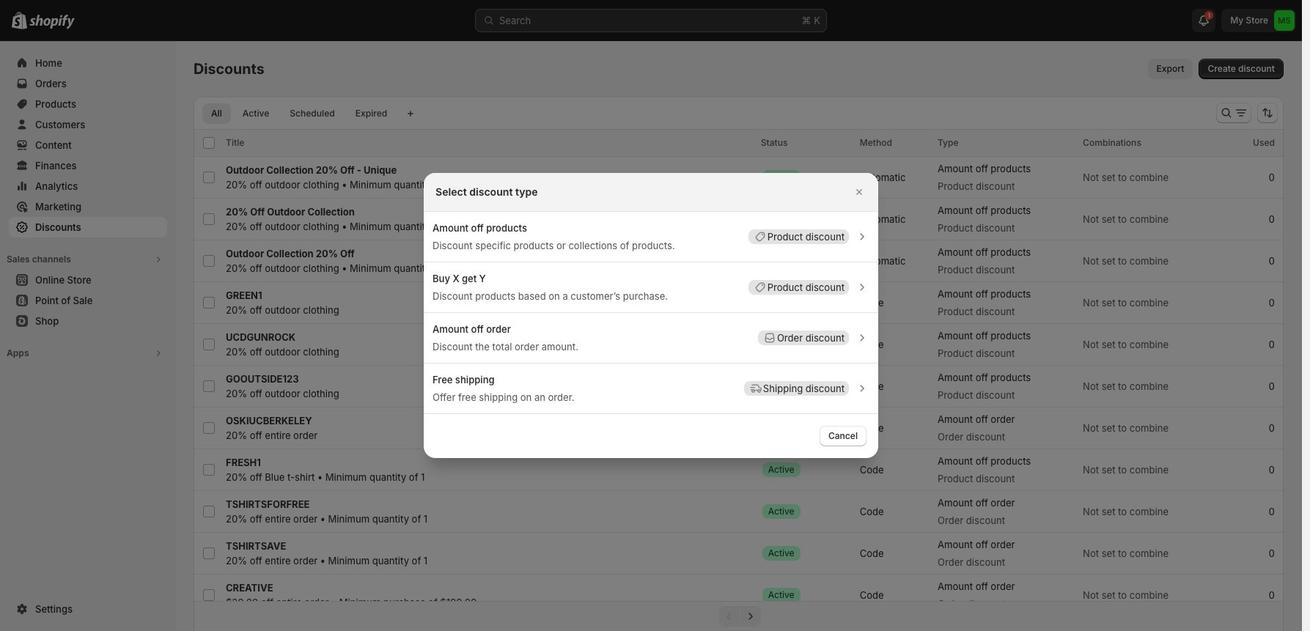 Task type: vqa. For each thing, say whether or not it's contained in the screenshot.
dialog
yes



Task type: locate. For each thing, give the bounding box(es) containing it.
shopify image
[[29, 15, 75, 29]]

dialog
[[0, 173, 1302, 458]]

tab list
[[199, 103, 399, 124]]



Task type: describe. For each thing, give the bounding box(es) containing it.
pagination element
[[194, 601, 1284, 631]]



